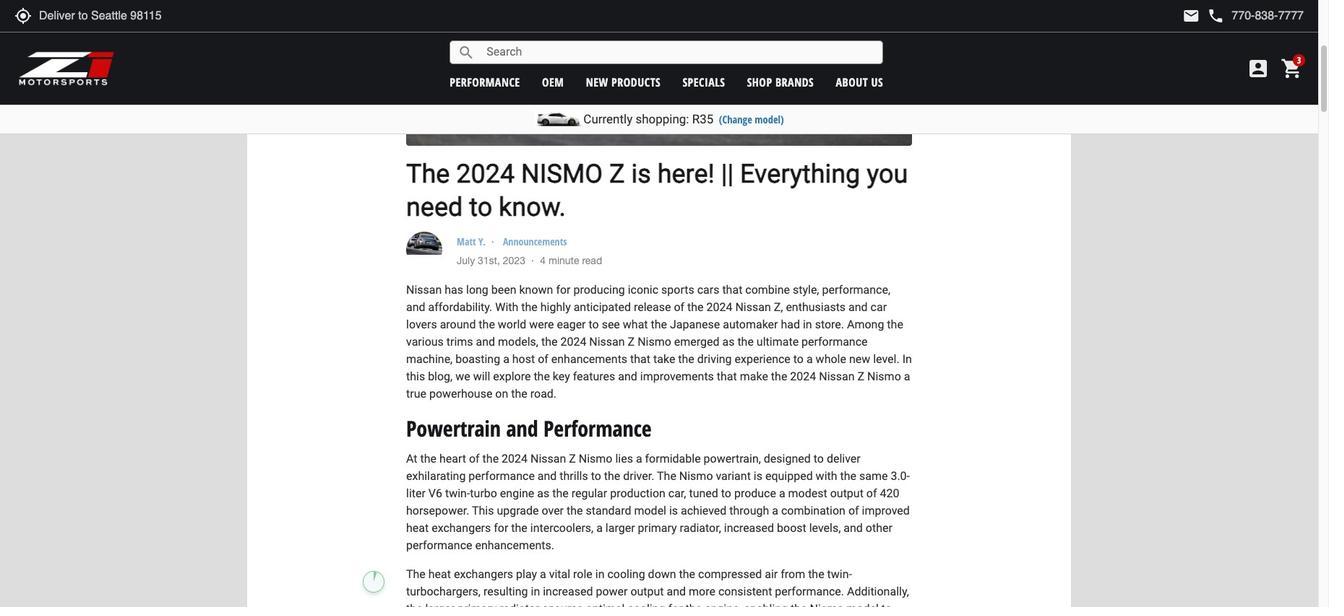 Task type: vqa. For each thing, say whether or not it's contained in the screenshot.
rightmost THE IS
yes



Task type: locate. For each thing, give the bounding box(es) containing it.
a right lies
[[636, 453, 642, 466]]

cooling
[[608, 568, 645, 582], [628, 603, 665, 608]]

31st,
[[478, 255, 500, 267]]

nismo up thrills
[[579, 453, 613, 466]]

1 horizontal spatial as
[[722, 336, 735, 349]]

power
[[596, 586, 628, 599]]

increased up ensures
[[543, 586, 593, 599]]

twin- inside the heat exchangers play a vital role in cooling down the compressed air from the twin- turbochargers, resulting in increased power output and more consistent performance. additionally, the larger primary radiator ensures optimal cooling for the engine, enabling the nismo model
[[827, 568, 852, 582]]

0 vertical spatial new
[[586, 74, 608, 90]]

z,
[[774, 301, 783, 315]]

new left level. at the right bottom of the page
[[849, 353, 870, 367]]

the 2024 nismo z is here! || everything you need to know. image
[[406, 0, 912, 146]]

model inside the heat exchangers play a vital role in cooling down the compressed air from the twin- turbochargers, resulting in increased power output and more consistent performance. additionally, the larger primary radiator ensures optimal cooling for the engine, enabling the nismo model
[[847, 603, 879, 608]]

2 horizontal spatial is
[[754, 470, 763, 484]]

july
[[457, 255, 475, 267]]

1 vertical spatial exchangers
[[454, 568, 513, 582]]

1 horizontal spatial primary
[[638, 522, 677, 536]]

v6
[[429, 487, 442, 501]]

1 horizontal spatial new
[[849, 353, 870, 367]]

as inside the at the heart of the 2024 nissan z nismo lies a formidable powertrain, designed to deliver exhilarating performance and thrills to the driver. the nismo variant is equipped with the same 3.0- liter v6 twin-turbo engine as the regular production car, tuned to produce a modest output of 420 horsepower. this upgrade over the standard model is achieved through a combination of improved heat exchangers for the intercoolers, a larger primary radiator, increased boost levels, and other performance enhancements.
[[537, 487, 550, 501]]

output down down
[[631, 586, 664, 599]]

larger down turbochargers, on the left bottom of page
[[425, 603, 455, 608]]

nismo
[[521, 159, 603, 189]]

in down play
[[531, 586, 540, 599]]

of right the host
[[538, 353, 549, 367]]

1 horizontal spatial twin-
[[827, 568, 852, 582]]

iconic
[[628, 284, 659, 297]]

larger inside the at the heart of the 2024 nissan z nismo lies a formidable powertrain, designed to deliver exhilarating performance and thrills to the driver. the nismo variant is equipped with the same 3.0- liter v6 twin-turbo engine as the regular production car, tuned to produce a modest output of 420 horsepower. this upgrade over the standard model is achieved through a combination of improved heat exchangers for the intercoolers, a larger primary radiator, increased boost levels, and other performance enhancements.
[[606, 522, 635, 536]]

the inside the heat exchangers play a vital role in cooling down the compressed air from the twin- turbochargers, resulting in increased power output and more consistent performance. additionally, the larger primary radiator ensures optimal cooling for the engine, enabling the nismo model
[[406, 568, 426, 582]]

the down the deliver
[[840, 470, 857, 484]]

the down lies
[[604, 470, 620, 484]]

a left "whole"
[[807, 353, 813, 367]]

driver.
[[623, 470, 654, 484]]

account_box
[[1247, 57, 1270, 80]]

2 vertical spatial that
[[717, 370, 737, 384]]

phone link
[[1207, 7, 1304, 25]]

0 vertical spatial model
[[634, 505, 666, 519]]

blog,
[[428, 370, 453, 384]]

and inside the heat exchangers play a vital role in cooling down the compressed air from the twin- turbochargers, resulting in increased power output and more consistent performance. additionally, the larger primary radiator ensures optimal cooling for the engine, enabling the nismo model
[[667, 586, 686, 599]]

1 vertical spatial for
[[494, 522, 508, 536]]

nissan left has on the top left
[[406, 284, 442, 297]]

a down the standard
[[596, 522, 603, 536]]

as inside nissan has long been known for producing iconic sports cars that combine style, performance, and affordability. with the highly anticipated release of the 2024 nissan z, enthusiasts and car lovers around the world were eager to see what the japanese automaker had in store. among the various trims and models, the 2024 nissan z nismo emerged as the ultimate performance machine, boasting a host of enhancements that take the driving experience to a whole new level. in this blog, we will explore the key features and improvements that make the 2024 nissan z nismo a true powerhouse on the road.
[[722, 336, 735, 349]]

nismo down level. at the right bottom of the page
[[867, 370, 901, 384]]

produce
[[734, 487, 776, 501]]

heat down horsepower.
[[406, 522, 429, 536]]

0 horizontal spatial model
[[634, 505, 666, 519]]

other
[[866, 522, 893, 536]]

1 vertical spatial as
[[537, 487, 550, 501]]

affordability.
[[428, 301, 492, 315]]

a down in
[[904, 370, 910, 384]]

increased down through
[[724, 522, 774, 536]]

exchangers down this
[[432, 522, 491, 536]]

a right play
[[540, 568, 546, 582]]

combination
[[781, 505, 846, 519]]

in right "role"
[[595, 568, 605, 582]]

matt
[[457, 235, 476, 249]]

2024 inside the 2024 nismo z is here! || everything you need to know.
[[456, 159, 515, 189]]

2024 down cars
[[707, 301, 733, 315]]

exchangers inside the heat exchangers play a vital role in cooling down the compressed air from the twin- turbochargers, resulting in increased power output and more consistent performance. additionally, the larger primary radiator ensures optimal cooling for the engine, enabling the nismo model
[[454, 568, 513, 582]]

0 horizontal spatial primary
[[458, 603, 497, 608]]

1 vertical spatial output
[[631, 586, 664, 599]]

that right cars
[[722, 284, 743, 297]]

of right the heart
[[469, 453, 480, 466]]

more
[[689, 586, 716, 599]]

the inside the 2024 nismo z is here! || everything you need to know.
[[406, 159, 450, 189]]

2024 down powertrain and performance
[[502, 453, 528, 466]]

heat
[[406, 522, 429, 536], [429, 568, 451, 582]]

release
[[634, 301, 671, 315]]

exchangers up resulting
[[454, 568, 513, 582]]

through
[[730, 505, 769, 519]]

the up road.
[[534, 370, 550, 384]]

a up boost
[[772, 505, 779, 519]]

0 horizontal spatial in
[[531, 586, 540, 599]]

0 vertical spatial as
[[722, 336, 735, 349]]

as up driving
[[722, 336, 735, 349]]

2 vertical spatial for
[[668, 603, 683, 608]]

performance down search
[[450, 74, 520, 90]]

1 vertical spatial increased
[[543, 586, 593, 599]]

0 vertical spatial primary
[[638, 522, 677, 536]]

regular
[[572, 487, 607, 501]]

1 vertical spatial twin-
[[827, 568, 852, 582]]

0 vertical spatial in
[[803, 318, 812, 332]]

2024 up know.
[[456, 159, 515, 189]]

0 vertical spatial larger
[[606, 522, 635, 536]]

performance up engine at the bottom
[[469, 470, 535, 484]]

0 horizontal spatial larger
[[425, 603, 455, 608]]

equipped
[[765, 470, 813, 484]]

2 vertical spatial is
[[669, 505, 678, 519]]

of
[[674, 301, 685, 315], [538, 353, 549, 367], [469, 453, 480, 466], [867, 487, 877, 501], [849, 505, 859, 519]]

r35
[[692, 112, 714, 126]]

trims
[[447, 336, 473, 349]]

and
[[406, 301, 425, 315], [849, 301, 868, 315], [476, 336, 495, 349], [618, 370, 637, 384], [506, 414, 538, 444], [538, 470, 557, 484], [844, 522, 863, 536], [667, 586, 686, 599]]

known
[[519, 284, 553, 297]]

0 horizontal spatial as
[[537, 487, 550, 501]]

the down were
[[541, 336, 558, 349]]

420
[[880, 487, 900, 501]]

radiator
[[500, 603, 539, 608]]

producing
[[574, 284, 625, 297]]

0 vertical spatial increased
[[724, 522, 774, 536]]

0 vertical spatial the
[[406, 159, 450, 189]]

0 horizontal spatial output
[[631, 586, 664, 599]]

products
[[612, 74, 661, 90]]

model down "additionally,"
[[847, 603, 879, 608]]

that down driving
[[717, 370, 737, 384]]

that left take
[[630, 353, 651, 367]]

the
[[521, 301, 538, 315], [687, 301, 704, 315], [479, 318, 495, 332], [651, 318, 667, 332], [887, 318, 903, 332], [541, 336, 558, 349], [738, 336, 754, 349], [678, 353, 695, 367], [534, 370, 550, 384], [771, 370, 787, 384], [511, 388, 528, 401], [420, 453, 437, 466], [483, 453, 499, 466], [604, 470, 620, 484], [840, 470, 857, 484], [552, 487, 569, 501], [567, 505, 583, 519], [511, 522, 528, 536], [679, 568, 695, 582], [808, 568, 825, 582], [406, 603, 423, 608], [686, 603, 702, 608], [791, 603, 807, 608]]

primary down resulting
[[458, 603, 497, 608]]

has
[[445, 284, 463, 297]]

around
[[440, 318, 476, 332]]

twin- right v6
[[445, 487, 470, 501]]

level.
[[873, 353, 900, 367]]

were
[[529, 318, 554, 332]]

0 horizontal spatial is
[[631, 159, 651, 189]]

this
[[472, 505, 494, 519]]

shopping_cart link
[[1277, 57, 1304, 80]]

0 vertical spatial heat
[[406, 522, 429, 536]]

for up the 'enhancements.'
[[494, 522, 508, 536]]

in right had
[[803, 318, 812, 332]]

phone
[[1207, 7, 1225, 25]]

is up produce
[[754, 470, 763, 484]]

model inside the at the heart of the 2024 nissan z nismo lies a formidable powertrain, designed to deliver exhilarating performance and thrills to the driver. the nismo variant is equipped with the same 3.0- liter v6 twin-turbo engine as the regular production car, tuned to produce a modest output of 420 horsepower. this upgrade over the standard model is achieved through a combination of improved heat exchangers for the intercoolers, a larger primary radiator, increased boost levels, and other performance enhancements.
[[634, 505, 666, 519]]

on
[[495, 388, 508, 401]]

nismo up take
[[638, 336, 671, 349]]

lovers
[[406, 318, 437, 332]]

1 vertical spatial larger
[[425, 603, 455, 608]]

to down the variant
[[721, 487, 731, 501]]

performance up "whole"
[[802, 336, 868, 349]]

heat inside the at the heart of the 2024 nissan z nismo lies a formidable powertrain, designed to deliver exhilarating performance and thrills to the driver. the nismo variant is equipped with the same 3.0- liter v6 twin-turbo engine as the regular production car, tuned to produce a modest output of 420 horsepower. this upgrade over the standard model is achieved through a combination of improved heat exchangers for the intercoolers, a larger primary radiator, increased boost levels, and other performance enhancements.
[[406, 522, 429, 536]]

powerhouse
[[429, 388, 493, 401]]

cooling up power
[[608, 568, 645, 582]]

1 horizontal spatial larger
[[606, 522, 635, 536]]

0 horizontal spatial increased
[[543, 586, 593, 599]]

that
[[722, 284, 743, 297], [630, 353, 651, 367], [717, 370, 737, 384]]

output down 'with'
[[830, 487, 864, 501]]

0 horizontal spatial new
[[586, 74, 608, 90]]

whole
[[816, 353, 846, 367]]

with
[[816, 470, 837, 484]]

and down performance,
[[849, 301, 868, 315]]

ensures
[[542, 603, 583, 608]]

driving
[[697, 353, 732, 367]]

performance link
[[450, 74, 520, 90]]

2024 down eager
[[561, 336, 586, 349]]

a inside the heat exchangers play a vital role in cooling down the compressed air from the twin- turbochargers, resulting in increased power output and more consistent performance. additionally, the larger primary radiator ensures optimal cooling for the engine, enabling the nismo model
[[540, 568, 546, 582]]

0 vertical spatial exchangers
[[432, 522, 491, 536]]

standard
[[586, 505, 631, 519]]

z down what
[[628, 336, 635, 349]]

and down down
[[667, 586, 686, 599]]

ultimate
[[757, 336, 799, 349]]

radiator,
[[680, 522, 721, 536]]

z right nismo
[[609, 159, 625, 189]]

1 horizontal spatial output
[[830, 487, 864, 501]]

and down on
[[506, 414, 538, 444]]

and left other
[[844, 522, 863, 536]]

1 vertical spatial is
[[754, 470, 763, 484]]

1 vertical spatial model
[[847, 603, 879, 608]]

need
[[406, 192, 463, 223]]

2 horizontal spatial for
[[668, 603, 683, 608]]

minute
[[549, 255, 579, 267]]

the down the formidable
[[657, 470, 676, 484]]

the down experience
[[771, 370, 787, 384]]

and up lovers
[[406, 301, 425, 315]]

brands
[[776, 74, 814, 90]]

sports
[[661, 284, 694, 297]]

and up boasting
[[476, 336, 495, 349]]

twin-
[[445, 487, 470, 501], [827, 568, 852, 582]]

2024 inside the at the heart of the 2024 nissan z nismo lies a formidable powertrain, designed to deliver exhilarating performance and thrills to the driver. the nismo variant is equipped with the same 3.0- liter v6 twin-turbo engine as the regular production car, tuned to produce a modest output of 420 horsepower. this upgrade over the standard model is achieved through a combination of improved heat exchangers for the intercoolers, a larger primary radiator, increased boost levels, and other performance enhancements.
[[502, 453, 528, 466]]

0 vertical spatial output
[[830, 487, 864, 501]]

to down ultimate
[[794, 353, 804, 367]]

to up the y.
[[469, 192, 492, 223]]

about us
[[836, 74, 883, 90]]

nissan
[[406, 284, 442, 297], [735, 301, 771, 315], [589, 336, 625, 349], [819, 370, 855, 384], [531, 453, 566, 466]]

model)
[[755, 113, 784, 126]]

to inside the 2024 nismo z is here! || everything you need to know.
[[469, 192, 492, 223]]

2 horizontal spatial in
[[803, 318, 812, 332]]

0 vertical spatial for
[[556, 284, 571, 297]]

0 vertical spatial is
[[631, 159, 651, 189]]

1 horizontal spatial in
[[595, 568, 605, 582]]

from
[[781, 568, 805, 582]]

nissan down 'see'
[[589, 336, 625, 349]]

is left 'here!' at the top
[[631, 159, 651, 189]]

1 vertical spatial new
[[849, 353, 870, 367]]

we
[[456, 370, 470, 384]]

z
[[609, 159, 625, 189], [628, 336, 635, 349], [858, 370, 865, 384], [569, 453, 576, 466]]

automaker
[[723, 318, 778, 332]]

1 horizontal spatial model
[[847, 603, 879, 608]]

eager
[[557, 318, 586, 332]]

0 horizontal spatial for
[[494, 522, 508, 536]]

the up turbochargers, on the left bottom of page
[[406, 568, 426, 582]]

1 horizontal spatial for
[[556, 284, 571, 297]]

1 horizontal spatial increased
[[724, 522, 774, 536]]

powertrain
[[406, 414, 501, 444]]

the
[[406, 159, 450, 189], [657, 470, 676, 484], [406, 568, 426, 582]]

tuned
[[689, 487, 718, 501]]

read
[[582, 255, 602, 267]]

is down car,
[[669, 505, 678, 519]]

shop
[[747, 74, 772, 90]]

performance.
[[775, 586, 844, 599]]

new up currently
[[586, 74, 608, 90]]

levels,
[[809, 522, 841, 536]]

nissan inside the at the heart of the 2024 nissan z nismo lies a formidable powertrain, designed to deliver exhilarating performance and thrills to the driver. the nismo variant is equipped with the same 3.0- liter v6 twin-turbo engine as the regular production car, tuned to produce a modest output of 420 horsepower. this upgrade over the standard model is achieved through a combination of improved heat exchangers for the intercoolers, a larger primary radiator, increased boost levels, and other performance enhancements.
[[531, 453, 566, 466]]

for down down
[[668, 603, 683, 608]]

nissan up thrills
[[531, 453, 566, 466]]

z inside the at the heart of the 2024 nissan z nismo lies a formidable powertrain, designed to deliver exhilarating performance and thrills to the driver. the nismo variant is equipped with the same 3.0- liter v6 twin-turbo engine as the regular production car, tuned to produce a modest output of 420 horsepower. this upgrade over the standard model is achieved through a combination of improved heat exchangers for the intercoolers, a larger primary radiator, increased boost levels, and other performance enhancements.
[[569, 453, 576, 466]]

for inside the at the heart of the 2024 nissan z nismo lies a formidable powertrain, designed to deliver exhilarating performance and thrills to the driver. the nismo variant is equipped with the same 3.0- liter v6 twin-turbo engine as the regular production car, tuned to produce a modest output of 420 horsepower. this upgrade over the standard model is achieved through a combination of improved heat exchangers for the intercoolers, a larger primary radiator, increased boost levels, and other performance enhancements.
[[494, 522, 508, 536]]

new inside nissan has long been known for producing iconic sports cars that combine style, performance, and affordability. with the highly anticipated release of the 2024 nissan z, enthusiasts and car lovers around the world were eager to see what the japanese automaker had in store. among the various trims and models, the 2024 nissan z nismo emerged as the ultimate performance machine, boasting a host of enhancements that take the driving experience to a whole new level. in this blog, we will explore the key features and improvements that make the 2024 nissan z nismo a true powerhouse on the road.
[[849, 353, 870, 367]]

z down among on the bottom right of the page
[[858, 370, 865, 384]]

1 vertical spatial heat
[[429, 568, 451, 582]]

shopping:
[[636, 112, 689, 126]]

0 horizontal spatial twin-
[[445, 487, 470, 501]]

model down production
[[634, 505, 666, 519]]

horsepower.
[[406, 505, 469, 519]]

the up need
[[406, 159, 450, 189]]

cooling down down
[[628, 603, 665, 608]]

z1 motorsports logo image
[[18, 51, 115, 87]]

the down "upgrade"
[[511, 522, 528, 536]]

1 vertical spatial primary
[[458, 603, 497, 608]]

z up thrills
[[569, 453, 576, 466]]

air
[[765, 568, 778, 582]]

1 vertical spatial the
[[657, 470, 676, 484]]

2 vertical spatial the
[[406, 568, 426, 582]]

nismo down performance.
[[810, 603, 844, 608]]

0 vertical spatial twin-
[[445, 487, 470, 501]]

performance
[[544, 414, 652, 444]]

primary inside the heat exchangers play a vital role in cooling down the compressed air from the twin- turbochargers, resulting in increased power output and more consistent performance. additionally, the larger primary radiator ensures optimal cooling for the engine, enabling the nismo model
[[458, 603, 497, 608]]

features
[[573, 370, 615, 384]]

compressed
[[698, 568, 762, 582]]

for up highly
[[556, 284, 571, 297]]



Task type: describe. For each thing, give the bounding box(es) containing it.
3.0-
[[891, 470, 910, 484]]

see
[[602, 318, 620, 332]]

y.
[[479, 235, 486, 249]]

the down performance.
[[791, 603, 807, 608]]

to up 'with'
[[814, 453, 824, 466]]

enhancements.
[[475, 539, 554, 553]]

powertrain and performance
[[406, 414, 652, 444]]

exchangers inside the at the heart of the 2024 nissan z nismo lies a formidable powertrain, designed to deliver exhilarating performance and thrills to the driver. the nismo variant is equipped with the same 3.0- liter v6 twin-turbo engine as the regular production car, tuned to produce a modest output of 420 horsepower. this upgrade over the standard model is achieved through a combination of improved heat exchangers for the intercoolers, a larger primary radiator, increased boost levels, and other performance enhancements.
[[432, 522, 491, 536]]

enhancements
[[551, 353, 628, 367]]

mail
[[1183, 7, 1200, 25]]

consistent
[[718, 586, 772, 599]]

the up more
[[679, 568, 695, 582]]

everything
[[740, 159, 860, 189]]

new products link
[[586, 74, 661, 90]]

a left the host
[[503, 353, 509, 367]]

nissan up automaker
[[735, 301, 771, 315]]

the right among on the bottom right of the page
[[887, 318, 903, 332]]

the left world
[[479, 318, 495, 332]]

primary inside the at the heart of the 2024 nissan z nismo lies a formidable powertrain, designed to deliver exhilarating performance and thrills to the driver. the nismo variant is equipped with the same 3.0- liter v6 twin-turbo engine as the regular production car, tuned to produce a modest output of 420 horsepower. this upgrade over the standard model is achieved through a combination of improved heat exchangers for the intercoolers, a larger primary radiator, increased boost levels, and other performance enhancements.
[[638, 522, 677, 536]]

down
[[648, 568, 676, 582]]

enthusiasts
[[786, 301, 846, 315]]

the up performance.
[[808, 568, 825, 582]]

the down more
[[686, 603, 702, 608]]

heat inside the heat exchangers play a vital role in cooling down the compressed air from the twin- turbochargers, resulting in increased power output and more consistent performance. additionally, the larger primary radiator ensures optimal cooling for the engine, enabling the nismo model
[[429, 568, 451, 582]]

the up over
[[552, 487, 569, 501]]

nismo inside the heat exchangers play a vital role in cooling down the compressed air from the twin- turbochargers, resulting in increased power output and more consistent performance. additionally, the larger primary radiator ensures optimal cooling for the engine, enabling the nismo model
[[810, 603, 844, 608]]

new products
[[586, 74, 661, 90]]

performance down horsepower.
[[406, 539, 472, 553]]

2023
[[503, 255, 525, 267]]

||
[[721, 159, 734, 189]]

matt y.
[[457, 235, 488, 249]]

1 vertical spatial that
[[630, 353, 651, 367]]

modest
[[788, 487, 827, 501]]

about us link
[[836, 74, 883, 90]]

lies
[[615, 453, 633, 466]]

the down release
[[651, 318, 667, 332]]

the down automaker
[[738, 336, 754, 349]]

a down 'equipped'
[[779, 487, 785, 501]]

heart
[[439, 453, 466, 466]]

had
[[781, 318, 800, 332]]

among
[[847, 318, 884, 332]]

here!
[[658, 159, 715, 189]]

z inside the 2024 nismo z is here! || everything you need to know.
[[609, 159, 625, 189]]

with
[[495, 301, 519, 315]]

combine
[[745, 284, 790, 297]]

the up improvements
[[678, 353, 695, 367]]

increased inside the at the heart of the 2024 nissan z nismo lies a formidable powertrain, designed to deliver exhilarating performance and thrills to the driver. the nismo variant is equipped with the same 3.0- liter v6 twin-turbo engine as the regular production car, tuned to produce a modest output of 420 horsepower. this upgrade over the standard model is achieved through a combination of improved heat exchangers for the intercoolers, a larger primary radiator, increased boost levels, and other performance enhancements.
[[724, 522, 774, 536]]

turbo
[[470, 487, 497, 501]]

what
[[623, 318, 648, 332]]

production
[[610, 487, 666, 501]]

machine,
[[406, 353, 453, 367]]

the for down
[[406, 568, 426, 582]]

of down same
[[867, 487, 877, 501]]

the right on
[[511, 388, 528, 401]]

2024 down "whole"
[[790, 370, 816, 384]]

experience
[[735, 353, 791, 367]]

the down known
[[521, 301, 538, 315]]

key
[[553, 370, 570, 384]]

the up intercoolers,
[[567, 505, 583, 519]]

oem
[[542, 74, 564, 90]]

nissan down "whole"
[[819, 370, 855, 384]]

you
[[867, 159, 908, 189]]

vital
[[549, 568, 570, 582]]

shop brands link
[[747, 74, 814, 90]]

(change model) link
[[719, 113, 784, 126]]

and right 'features'
[[618, 370, 637, 384]]

nissan has long been known for producing iconic sports cars that combine style, performance, and affordability. with the highly anticipated release of the 2024 nissan z, enthusiasts and car lovers around the world were eager to see what the japanese automaker had in store. among the various trims and models, the 2024 nissan z nismo emerged as the ultimate performance machine, boasting a host of enhancements that take the driving experience to a whole new level. in this blog, we will explore the key features and improvements that make the 2024 nissan z nismo a true powerhouse on the road.
[[406, 284, 912, 401]]

the 2024 nismo z is here! || everything you need to know.
[[406, 159, 908, 223]]

account_box link
[[1243, 57, 1274, 80]]

models,
[[498, 336, 539, 349]]

mail phone
[[1183, 7, 1225, 25]]

over
[[542, 505, 564, 519]]

emerged
[[674, 336, 720, 349]]

the inside the at the heart of the 2024 nissan z nismo lies a formidable powertrain, designed to deliver exhilarating performance and thrills to the driver. the nismo variant is equipped with the same 3.0- liter v6 twin-turbo engine as the regular production car, tuned to produce a modest output of 420 horsepower. this upgrade over the standard model is achieved through a combination of improved heat exchangers for the intercoolers, a larger primary radiator, increased boost levels, and other performance enhancements.
[[657, 470, 676, 484]]

us
[[871, 74, 883, 90]]

matt y. link
[[457, 235, 488, 249]]

currently
[[584, 112, 633, 126]]

output inside the heat exchangers play a vital role in cooling down the compressed air from the twin- turbochargers, resulting in increased power output and more consistent performance. additionally, the larger primary radiator ensures optimal cooling for the engine, enabling the nismo model
[[631, 586, 664, 599]]

to left 'see'
[[589, 318, 599, 332]]

explore
[[493, 370, 531, 384]]

the up the japanese
[[687, 301, 704, 315]]

matt y. image
[[406, 232, 442, 255]]

1 horizontal spatial is
[[669, 505, 678, 519]]

same
[[859, 470, 888, 484]]

enabling
[[744, 603, 788, 608]]

larger inside the heat exchangers play a vital role in cooling down the compressed air from the twin- turbochargers, resulting in increased power output and more consistent performance. additionally, the larger primary radiator ensures optimal cooling for the engine, enabling the nismo model
[[425, 603, 455, 608]]

and left thrills
[[538, 470, 557, 484]]

oem link
[[542, 74, 564, 90]]

specials link
[[683, 74, 725, 90]]

at the heart of the 2024 nissan z nismo lies a formidable powertrain, designed to deliver exhilarating performance and thrills to the driver. the nismo variant is equipped with the same 3.0- liter v6 twin-turbo engine as the regular production car, tuned to produce a modest output of 420 horsepower. this upgrade over the standard model is achieved through a combination of improved heat exchangers for the intercoolers, a larger primary radiator, increased boost levels, and other performance enhancements.
[[406, 453, 910, 553]]

output inside the at the heart of the 2024 nissan z nismo lies a formidable powertrain, designed to deliver exhilarating performance and thrills to the driver. the nismo variant is equipped with the same 3.0- liter v6 twin-turbo engine as the regular production car, tuned to produce a modest output of 420 horsepower. this upgrade over the standard model is achieved through a combination of improved heat exchangers for the intercoolers, a larger primary radiator, increased boost levels, and other performance enhancements.
[[830, 487, 864, 501]]

this
[[406, 370, 425, 384]]

optimal
[[586, 603, 625, 608]]

road.
[[530, 388, 557, 401]]

car,
[[668, 487, 686, 501]]

is inside the 2024 nismo z is here! || everything you need to know.
[[631, 159, 651, 189]]

2 vertical spatial in
[[531, 586, 540, 599]]

for inside nissan has long been known for producing iconic sports cars that combine style, performance, and affordability. with the highly anticipated release of the 2024 nissan z, enthusiasts and car lovers around the world were eager to see what the japanese automaker had in store. among the various trims and models, the 2024 nissan z nismo emerged as the ultimate performance machine, boasting a host of enhancements that take the driving experience to a whole new level. in this blog, we will explore the key features and improvements that make the 2024 nissan z nismo a true powerhouse on the road.
[[556, 284, 571, 297]]

liter
[[406, 487, 426, 501]]

1 vertical spatial cooling
[[628, 603, 665, 608]]

performance inside nissan has long been known for producing iconic sports cars that combine style, performance, and affordability. with the highly anticipated release of the 2024 nissan z, enthusiasts and car lovers around the world were eager to see what the japanese automaker had in store. among the various trims and models, the 2024 nissan z nismo emerged as the ultimate performance machine, boasting a host of enhancements that take the driving experience to a whole new level. in this blog, we will explore the key features and improvements that make the 2024 nissan z nismo a true powerhouse on the road.
[[802, 336, 868, 349]]

the up turbo
[[483, 453, 499, 466]]

Search search field
[[475, 41, 883, 64]]

1 vertical spatial in
[[595, 568, 605, 582]]

store.
[[815, 318, 844, 332]]

the right at
[[420, 453, 437, 466]]

increased inside the heat exchangers play a vital role in cooling down the compressed air from the twin- turbochargers, resulting in increased power output and more consistent performance. additionally, the larger primary radiator ensures optimal cooling for the engine, enabling the nismo model
[[543, 586, 593, 599]]

of left improved
[[849, 505, 859, 519]]

in inside nissan has long been known for producing iconic sports cars that combine style, performance, and affordability. with the highly anticipated release of the 2024 nissan z, enthusiasts and car lovers around the world were eager to see what the japanese automaker had in store. among the various trims and models, the 2024 nissan z nismo emerged as the ultimate performance machine, boasting a host of enhancements that take the driving experience to a whole new level. in this blog, we will explore the key features and improvements that make the 2024 nissan z nismo a true powerhouse on the road.
[[803, 318, 812, 332]]

twin- inside the at the heart of the 2024 nissan z nismo lies a formidable powertrain, designed to deliver exhilarating performance and thrills to the driver. the nismo variant is equipped with the same 3.0- liter v6 twin-turbo engine as the regular production car, tuned to produce a modest output of 420 horsepower. this upgrade over the standard model is achieved through a combination of improved heat exchangers for the intercoolers, a larger primary radiator, increased boost levels, and other performance enhancements.
[[445, 487, 470, 501]]

additionally,
[[847, 586, 909, 599]]

formidable
[[645, 453, 701, 466]]

the down turbochargers, on the left bottom of page
[[406, 603, 423, 608]]

search
[[458, 44, 475, 61]]

of down sports
[[674, 301, 685, 315]]

upgrade
[[497, 505, 539, 519]]

0 vertical spatial that
[[722, 284, 743, 297]]

will
[[473, 370, 490, 384]]

0 vertical spatial cooling
[[608, 568, 645, 582]]

host
[[512, 353, 535, 367]]

performance,
[[822, 284, 891, 297]]

nismo up tuned
[[679, 470, 713, 484]]

improvements
[[640, 370, 714, 384]]

exhilarating
[[406, 470, 466, 484]]

for inside the heat exchangers play a vital role in cooling down the compressed air from the twin- turbochargers, resulting in increased power output and more consistent performance. additionally, the larger primary radiator ensures optimal cooling for the engine, enabling the nismo model
[[668, 603, 683, 608]]

the for need
[[406, 159, 450, 189]]

to up regular
[[591, 470, 601, 484]]

play
[[516, 568, 537, 582]]

world
[[498, 318, 526, 332]]

my_location
[[14, 7, 32, 25]]



